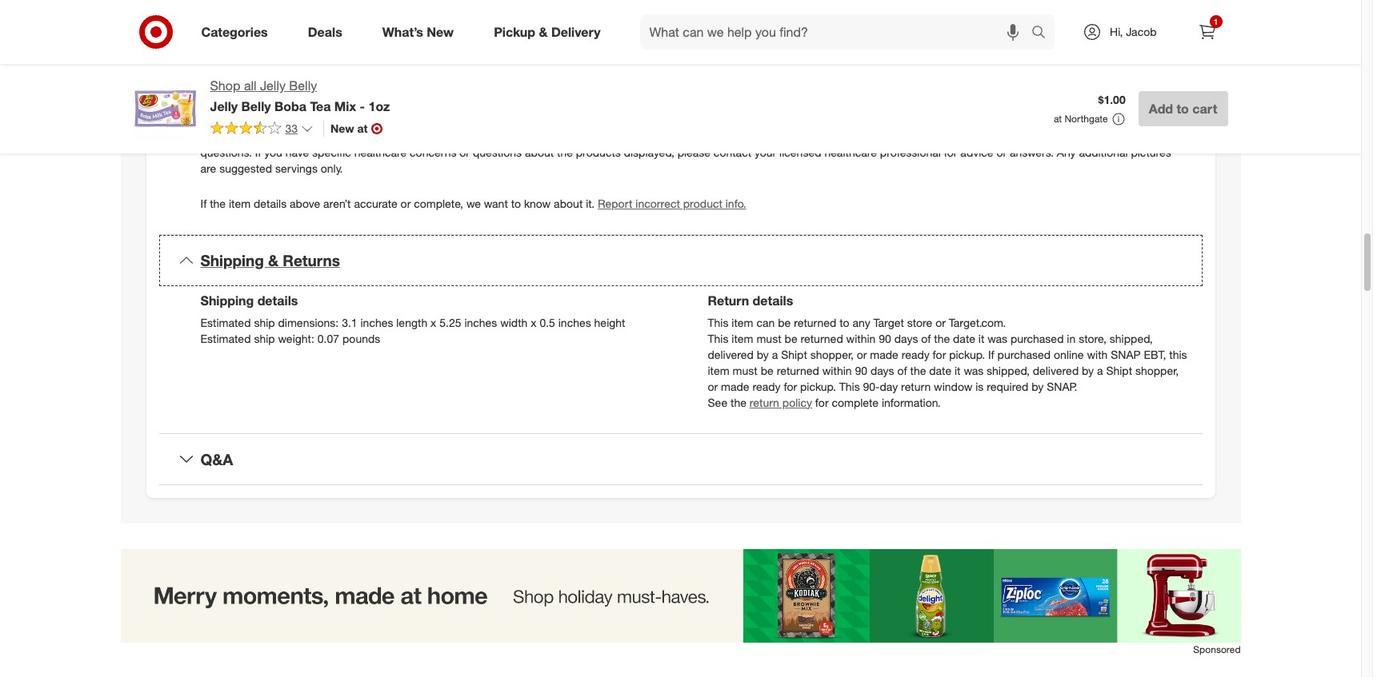 Task type: describe. For each thing, give the bounding box(es) containing it.
0 vertical spatial be
[[778, 316, 791, 329]]

1 horizontal spatial new
[[427, 24, 454, 40]]

1 vertical spatial that
[[1162, 113, 1181, 127]]

item left can
[[732, 316, 753, 329]]

1 ship from the top
[[254, 316, 275, 329]]

: inside grocery disclaimer : content on this site is for reference purposes only.  target does not represent or warrant that the nutrition, ingredient, allergen and other product information on our web or mobile sites are accurate or complete, since this information comes from the product manufacturers.  on occasion, manufacturers may improve or change their product formulas and update their labels.  we recommend that you do not rely solely on the information presented on our web or mobile sites and that you review the product's label or contact the manufacturer directly if you have specific product concerns or questions.  if you have specific healthcare concerns or questions about the products displayed, please contact your licensed healthcare professional for advice or answers.  any additional pictures are suggested servings only.
[[303, 81, 307, 95]]

1 vertical spatial shopper,
[[1135, 364, 1179, 377]]

shop all jelly belly jelly belly boba tea mix - 1oz
[[210, 78, 390, 114]]

1 horizontal spatial our
[[997, 97, 1014, 111]]

2 horizontal spatial and
[[958, 113, 977, 127]]

1 vertical spatial a
[[1097, 364, 1103, 377]]

or down any
[[857, 348, 867, 361]]

content
[[200, 97, 241, 111]]

1 vertical spatial this
[[296, 113, 314, 127]]

5.25
[[439, 316, 461, 329]]

1 vertical spatial shipped,
[[987, 364, 1030, 377]]

or left we
[[401, 197, 411, 210]]

displayed,
[[624, 145, 674, 159]]

width
[[500, 316, 528, 329]]

delivery
[[551, 24, 601, 40]]

the down other
[[848, 129, 864, 143]]

2 x from the left
[[531, 316, 537, 329]]

hi, jacob
[[1110, 25, 1157, 38]]

0 vertical spatial must
[[756, 332, 781, 345]]

0 horizontal spatial was
[[964, 364, 984, 377]]

1 vertical spatial information
[[317, 113, 373, 127]]

1 vertical spatial it
[[955, 364, 961, 377]]

categories link
[[188, 14, 288, 50]]

1 horizontal spatial sites
[[1093, 97, 1116, 111]]

1 vertical spatial pickup.
[[800, 380, 836, 393]]

is inside return details this item can be returned to any target store or target.com. this item must be returned within 90 days of the date it was purchased in store, shipped, delivered by a shipt shopper, or made ready for pickup. if purchased online with snap ebt, this item must be returned within 90 days of the date it was shipped, delivered by a shipt shopper, or made ready for pickup. this 90-day return window is required by snap. see the return policy for complete information.
[[976, 380, 984, 393]]

1 vertical spatial ready
[[752, 380, 781, 393]]

2 vertical spatial by
[[1032, 380, 1044, 393]]

0 horizontal spatial this
[[260, 97, 277, 111]]

the up information.
[[910, 364, 926, 377]]

0 horizontal spatial belly
[[241, 98, 271, 114]]

the left usa
[[283, 33, 299, 46]]

1 vertical spatial delivered
[[1033, 364, 1079, 377]]

products
[[576, 145, 621, 159]]

any
[[1057, 145, 1076, 159]]

1 vertical spatial purchased
[[997, 348, 1051, 361]]

what's
[[382, 24, 423, 40]]

0 horizontal spatial are
[[200, 161, 216, 175]]

0 vertical spatial of
[[921, 332, 931, 345]]

is inside grocery disclaimer : content on this site is for reference purposes only.  target does not represent or warrant that the nutrition, ingredient, allergen and other product information on our web or mobile sites are accurate or complete, since this information comes from the product manufacturers.  on occasion, manufacturers may improve or change their product formulas and update their labels.  we recommend that you do not rely solely on the information presented on our web or mobile sites and that you review the product's label or contact the manufacturer directly if you have specific product concerns or questions.  if you have specific healthcare concerns or questions about the products displayed, please contact your licensed healthcare professional for advice or answers.  any additional pictures are suggested servings only.
[[301, 97, 309, 111]]

1 x from the left
[[431, 316, 436, 329]]

3.1
[[342, 316, 357, 329]]

on down all at the top left
[[244, 97, 256, 111]]

the right from
[[439, 113, 455, 127]]

0 horizontal spatial have
[[285, 145, 309, 159]]

0 vertical spatial days
[[894, 332, 918, 345]]

1 vertical spatial date
[[929, 364, 951, 377]]

may
[[723, 113, 744, 127]]

we
[[1079, 113, 1095, 127]]

change
[[804, 113, 841, 127]]

1 vertical spatial accurate
[[354, 197, 397, 210]]

manufacturers.
[[501, 113, 576, 127]]

item up see
[[708, 364, 730, 377]]

store,
[[1079, 332, 1107, 345]]

1oz
[[368, 98, 390, 114]]

the left the products
[[557, 145, 573, 159]]

2 vertical spatial returned
[[777, 364, 819, 377]]

you left do
[[200, 129, 218, 143]]

0 horizontal spatial that
[[618, 129, 637, 143]]

or up licensed
[[794, 129, 804, 143]]

hi,
[[1110, 25, 1123, 38]]

if
[[976, 129, 982, 143]]

to inside button
[[1177, 101, 1189, 117]]

1 estimated from the top
[[200, 316, 251, 329]]

0 horizontal spatial not
[[238, 129, 254, 143]]

0 vertical spatial shipped,
[[1110, 332, 1153, 345]]

usa
[[302, 33, 324, 46]]

the down "mix"
[[326, 129, 342, 143]]

return details this item can be returned to any target store or target.com. this item must be returned within 90 days of the date it was purchased in store, shipped, delivered by a shipt shopper, or made ready for pickup. if purchased online with snap ebt, this item must be returned within 90 days of the date it was shipped, delivered by a shipt shopper, or made ready for pickup. this 90-day return window is required by snap. see the return policy for complete information.
[[708, 293, 1187, 409]]

0 vertical spatial made
[[870, 348, 898, 361]]

0 vertical spatial information
[[922, 97, 978, 111]]

or up see
[[708, 380, 718, 393]]

complete, inside grocery disclaimer : content on this site is for reference purposes only.  target does not represent or warrant that the nutrition, ingredient, allergen and other product information on our web or mobile sites are accurate or complete, since this information comes from the product manufacturers.  on occasion, manufacturers may improve or change their product formulas and update their labels.  we recommend that you do not rely solely on the information presented on our web or mobile sites and that you review the product's label or contact the manufacturer directly if you have specific product concerns or questions.  if you have specific healthcare concerns or questions about the products displayed, please contact your licensed healthcare professional for advice or answers.  any additional pictures are suggested servings only.
[[214, 113, 263, 127]]

1 horizontal spatial ready
[[902, 348, 930, 361]]

1 horizontal spatial jelly
[[260, 78, 286, 94]]

1 horizontal spatial at
[[1054, 113, 1062, 125]]

0 horizontal spatial concerns
[[410, 145, 456, 159]]

advice
[[960, 145, 993, 159]]

1 horizontal spatial return
[[901, 380, 931, 393]]

allergen
[[785, 97, 825, 111]]

sponsored
[[1193, 644, 1241, 656]]

all
[[244, 78, 257, 94]]

or down the manufacturers.
[[519, 129, 529, 143]]

suggested
[[219, 161, 272, 175]]

window
[[934, 380, 972, 393]]

search
[[1024, 25, 1063, 41]]

for up window
[[933, 348, 946, 361]]

grocery disclaimer : content on this site is for reference purposes only.  target does not represent or warrant that the nutrition, ingredient, allergen and other product information on our web or mobile sites are accurate or complete, since this information comes from the product manufacturers.  on occasion, manufacturers may improve or change their product formulas and update their labels.  we recommend that you do not rely solely on the information presented on our web or mobile sites and that you review the product's label or contact the manufacturer directly if you have specific product concerns or questions.  if you have specific healthcare concerns or questions about the products displayed, please contact your licensed healthcare professional for advice or answers.  any additional pictures are suggested servings only.
[[200, 81, 1181, 175]]

1 healthcare from the left
[[354, 145, 407, 159]]

above
[[290, 197, 320, 210]]

1 vertical spatial if
[[200, 197, 207, 210]]

other
[[850, 97, 877, 111]]

online
[[1054, 348, 1084, 361]]

33 link
[[210, 121, 314, 139]]

2 vertical spatial information
[[345, 129, 401, 143]]

1 vertical spatial within
[[822, 364, 852, 377]]

review
[[661, 129, 694, 143]]

labels.
[[1044, 113, 1076, 127]]

returns
[[283, 251, 340, 269]]

target inside return details this item can be returned to any target store or target.com. this item must be returned within 90 days of the date it was purchased in store, shipped, delivered by a shipt shopper, or made ready for pickup. if purchased online with snap ebt, this item must be returned within 90 days of the date it was shipped, delivered by a shipt shopper, or made ready for pickup. this 90-day return window is required by snap. see the return policy for complete information.
[[873, 316, 904, 329]]

0 vertical spatial are
[[1119, 97, 1135, 111]]

or left questions
[[460, 145, 470, 159]]

you up displayed, at the left top of page
[[640, 129, 658, 143]]

height
[[594, 316, 625, 329]]

target inside grocery disclaimer : content on this site is for reference purposes only.  target does not represent or warrant that the nutrition, ingredient, allergen and other product information on our web or mobile sites are accurate or complete, since this information comes from the product manufacturers.  on occasion, manufacturers may improve or change their product formulas and update their labels.  we recommend that you do not rely solely on the information presented on our web or mobile sites and that you review the product's label or contact the manufacturer directly if you have specific product concerns or questions.  if you have specific healthcare concerns or questions about the products displayed, please contact your licensed healthcare professional for advice or answers.  any additional pictures are suggested servings only.
[[455, 97, 486, 111]]

0 vertical spatial was
[[988, 332, 1007, 345]]

0 vertical spatial in
[[271, 33, 279, 46]]

1 horizontal spatial 90
[[879, 332, 891, 345]]

0 horizontal spatial our
[[474, 129, 491, 143]]

1 vertical spatial about
[[554, 197, 583, 210]]

0 vertical spatial :
[[233, 33, 236, 46]]

33
[[285, 122, 298, 135]]

the down suggested
[[210, 197, 226, 210]]

0 horizontal spatial contact
[[714, 145, 751, 159]]

want
[[484, 197, 508, 210]]

shipping & returns
[[200, 251, 340, 269]]

update
[[980, 113, 1015, 127]]

1 horizontal spatial concerns
[[1118, 129, 1164, 143]]

1 vertical spatial by
[[1082, 364, 1094, 377]]

made
[[239, 33, 268, 46]]

snap.
[[1047, 380, 1077, 393]]

0.5
[[540, 316, 555, 329]]

0 horizontal spatial mobile
[[532, 129, 566, 143]]

q&a
[[200, 450, 233, 469]]

from
[[413, 113, 436, 127]]

improve
[[747, 113, 787, 127]]

0 horizontal spatial of
[[897, 364, 907, 377]]

reference
[[329, 97, 377, 111]]

0 vertical spatial by
[[757, 348, 769, 361]]

policy
[[782, 396, 812, 409]]

this inside return details this item can be returned to any target store or target.com. this item must be returned within 90 days of the date it was purchased in store, shipped, delivered by a shipt shopper, or made ready for pickup. if purchased online with snap ebt, this item must be returned within 90 days of the date it was shipped, delivered by a shipt shopper, or made ready for pickup. this 90-day return window is required by snap. see the return policy for complete information.
[[1169, 348, 1187, 361]]

1 horizontal spatial shipt
[[1106, 364, 1132, 377]]

1 vertical spatial returned
[[801, 332, 843, 345]]

item down suggested
[[229, 197, 251, 210]]

on
[[579, 113, 594, 127]]

pictures
[[1131, 145, 1171, 159]]

1 horizontal spatial mobile
[[1056, 97, 1090, 111]]

if inside grocery disclaimer : content on this site is for reference purposes only.  target does not represent or warrant that the nutrition, ingredient, allergen and other product information on our web or mobile sites are accurate or complete, since this information comes from the product manufacturers.  on occasion, manufacturers may improve or change their product formulas and update their labels.  we recommend that you do not rely solely on the information presented on our web or mobile sites and that you review the product's label or contact the manufacturer directly if you have specific product concerns or questions.  if you have specific healthcare concerns or questions about the products displayed, please contact your licensed healthcare professional for advice or answers.  any additional pictures are suggested servings only.
[[255, 145, 261, 159]]

the down target.com.
[[934, 332, 950, 345]]

1 vertical spatial jelly
[[210, 98, 238, 114]]

2 vertical spatial be
[[761, 364, 774, 377]]

pickup & delivery
[[494, 24, 601, 40]]

if inside return details this item can be returned to any target store or target.com. this item must be returned within 90 days of the date it was purchased in store, shipped, delivered by a shipt shopper, or made ready for pickup. if purchased online with snap ebt, this item must be returned within 90 days of the date it was shipped, delivered by a shipt shopper, or made ready for pickup. this 90-day return window is required by snap. see the return policy for complete information.
[[988, 348, 994, 361]]

1 vertical spatial sites
[[569, 129, 593, 143]]

what's new link
[[369, 14, 474, 50]]

0 horizontal spatial shopper,
[[810, 348, 854, 361]]

details for shipping
[[257, 293, 298, 309]]

1 horizontal spatial web
[[1017, 97, 1039, 111]]

on right solely
[[310, 129, 323, 143]]

1 vertical spatial only.
[[321, 161, 343, 175]]

90-
[[863, 380, 880, 393]]

servings
[[275, 161, 318, 175]]

answers.
[[1010, 145, 1054, 159]]

add to cart button
[[1138, 91, 1228, 126]]

-
[[360, 98, 365, 114]]

pickup & delivery link
[[480, 14, 621, 50]]

for up "policy"
[[784, 380, 797, 393]]

image of jelly belly boba tea mix - 1oz image
[[133, 77, 197, 141]]

2 vertical spatial and
[[596, 129, 615, 143]]

do
[[222, 129, 235, 143]]

or right advice on the right of the page
[[997, 145, 1007, 159]]

your
[[755, 145, 776, 159]]

1 vertical spatial specific
[[312, 145, 351, 159]]

or down allergen
[[791, 113, 801, 127]]

any
[[853, 316, 870, 329]]

ebt,
[[1144, 348, 1166, 361]]

or right the 'store'
[[936, 316, 946, 329]]

0 horizontal spatial new
[[331, 122, 354, 135]]

1 vertical spatial return
[[750, 396, 779, 409]]

if the item details above aren't accurate or complete, we want to know about it. report incorrect product info.
[[200, 197, 746, 210]]

or down content
[[200, 113, 211, 127]]

directly
[[937, 129, 973, 143]]

shop
[[210, 78, 240, 94]]

mix
[[334, 98, 356, 114]]

about inside grocery disclaimer : content on this site is for reference purposes only.  target does not represent or warrant that the nutrition, ingredient, allergen and other product information on our web or mobile sites are accurate or complete, since this information comes from the product manufacturers.  on occasion, manufacturers may improve or change their product formulas and update their labels.  we recommend that you do not rely solely on the information presented on our web or mobile sites and that you review the product's label or contact the manufacturer directly if you have specific product concerns or questions.  if you have specific healthcare concerns or questions about the products displayed, please contact your licensed healthcare professional for advice or answers.  any additional pictures are suggested servings only.
[[525, 145, 554, 159]]

0 vertical spatial specific
[[1033, 129, 1072, 143]]

1 vertical spatial days
[[871, 364, 894, 377]]

1 horizontal spatial pickup.
[[949, 348, 985, 361]]

to inside return details this item can be returned to any target store or target.com. this item must be returned within 90 days of the date it was purchased in store, shipped, delivered by a shipt shopper, or made ready for pickup. if purchased online with snap ebt, this item must be returned within 90 days of the date it was shipped, delivered by a shipt shopper, or made ready for pickup. this 90-day return window is required by snap. see the return policy for complete information.
[[840, 316, 850, 329]]

label
[[767, 129, 791, 143]]

1 horizontal spatial not
[[517, 97, 533, 111]]

0 horizontal spatial at
[[357, 122, 368, 135]]

1 their from the left
[[844, 113, 866, 127]]

questions.
[[200, 145, 252, 159]]

0 vertical spatial and
[[828, 97, 847, 111]]

3 inches from the left
[[558, 316, 591, 329]]

1 horizontal spatial have
[[1007, 129, 1030, 143]]

2 vertical spatial this
[[839, 380, 860, 393]]

on up the update
[[982, 97, 994, 111]]

the up please
[[697, 129, 713, 143]]

comes
[[376, 113, 410, 127]]

1 vertical spatial 90
[[855, 364, 867, 377]]



Task type: locate. For each thing, give the bounding box(es) containing it.
for right "policy"
[[815, 396, 829, 409]]

0 vertical spatial web
[[1017, 97, 1039, 111]]

& for shipping
[[268, 251, 279, 269]]

0 horizontal spatial shipped,
[[987, 364, 1030, 377]]

boba
[[274, 98, 307, 114]]

1 horizontal spatial only.
[[430, 97, 452, 111]]

is
[[301, 97, 309, 111], [976, 380, 984, 393]]

delivered up see
[[708, 348, 754, 361]]

0 horizontal spatial web
[[494, 129, 516, 143]]

new right what's
[[427, 24, 454, 40]]

1 horizontal spatial to
[[840, 316, 850, 329]]

at northgate
[[1054, 113, 1108, 125]]

to left any
[[840, 316, 850, 329]]

jelly right all at the top left
[[260, 78, 286, 94]]

web up questions
[[494, 129, 516, 143]]

0 horizontal spatial target
[[455, 97, 486, 111]]

in up online
[[1067, 332, 1076, 345]]

or up on
[[587, 97, 598, 111]]

a
[[772, 348, 778, 361], [1097, 364, 1103, 377]]

to
[[1177, 101, 1189, 117], [511, 197, 521, 210], [840, 316, 850, 329]]

only. right servings
[[321, 161, 343, 175]]

web up "answers."
[[1017, 97, 1039, 111]]

0 vertical spatial target
[[455, 97, 486, 111]]

& inside dropdown button
[[268, 251, 279, 269]]

1 shipping from the top
[[200, 251, 264, 269]]

this down disclaimer
[[260, 97, 277, 111]]

was
[[988, 332, 1007, 345], [964, 364, 984, 377]]

to right want
[[511, 197, 521, 210]]

and
[[828, 97, 847, 111], [958, 113, 977, 127], [596, 129, 615, 143]]

x
[[431, 316, 436, 329], [531, 316, 537, 329]]

sites
[[1093, 97, 1116, 111], [569, 129, 593, 143]]

sites up northgate
[[1093, 97, 1116, 111]]

0 vertical spatial return
[[901, 380, 931, 393]]

by down can
[[757, 348, 769, 361]]

1 vertical spatial be
[[785, 332, 797, 345]]

0.07
[[317, 332, 339, 345]]

on right presented
[[458, 129, 471, 143]]

0 vertical spatial that
[[641, 97, 661, 111]]

at down -
[[357, 122, 368, 135]]

1 horizontal spatial :
[[303, 81, 307, 95]]

specific down new at
[[312, 145, 351, 159]]

2 vertical spatial this
[[1169, 348, 1187, 361]]

details up the dimensions:
[[257, 293, 298, 309]]

2 horizontal spatial if
[[988, 348, 994, 361]]

return
[[901, 380, 931, 393], [750, 396, 779, 409]]

1 horizontal spatial that
[[641, 97, 661, 111]]

0 vertical spatial it
[[978, 332, 984, 345]]

if
[[255, 145, 261, 159], [200, 197, 207, 210], [988, 348, 994, 361]]

0 vertical spatial a
[[772, 348, 778, 361]]

cart
[[1192, 101, 1217, 117]]

ready up return policy link
[[752, 380, 781, 393]]

that
[[641, 97, 661, 111], [1162, 113, 1181, 127], [618, 129, 637, 143]]

and up the products
[[596, 129, 615, 143]]

2 ship from the top
[[254, 332, 275, 345]]

healthcare down 'change'
[[824, 145, 877, 159]]

disclaimer
[[247, 81, 303, 95]]

shipping inside shipping & returns dropdown button
[[200, 251, 264, 269]]

1 vertical spatial must
[[733, 364, 758, 377]]

0 vertical spatial returned
[[794, 316, 836, 329]]

days down the 'store'
[[894, 332, 918, 345]]

2 vertical spatial to
[[840, 316, 850, 329]]

complete
[[832, 396, 879, 409]]

accurate
[[1138, 97, 1181, 111], [354, 197, 397, 210]]

or up labels.
[[1042, 97, 1053, 111]]

1 vertical spatial of
[[897, 364, 907, 377]]

the right see
[[731, 396, 746, 409]]

shipping details estimated ship dimensions: 3.1 inches length x 5.25 inches width x 0.5 inches height estimated ship weight: 0.07 pounds
[[200, 293, 625, 345]]

0 horizontal spatial delivered
[[708, 348, 754, 361]]

this right ebt,
[[1169, 348, 1187, 361]]

their
[[844, 113, 866, 127], [1019, 113, 1041, 127]]

jelly
[[260, 78, 286, 94], [210, 98, 238, 114]]

0 vertical spatial ready
[[902, 348, 930, 361]]

0 horizontal spatial healthcare
[[354, 145, 407, 159]]

for left "mix"
[[313, 97, 326, 111]]

you
[[200, 129, 218, 143], [640, 129, 658, 143], [985, 129, 1003, 143], [264, 145, 282, 159]]

0 horizontal spatial :
[[233, 33, 236, 46]]

our up questions
[[474, 129, 491, 143]]

2 estimated from the top
[[200, 332, 251, 345]]

concerns up pictures
[[1118, 129, 1164, 143]]

the up manufacturers
[[664, 97, 680, 111]]

complete,
[[214, 113, 263, 127], [414, 197, 463, 210]]

1 vertical spatial :
[[303, 81, 307, 95]]

0 horizontal spatial jelly
[[210, 98, 238, 114]]

complete, up do
[[214, 113, 263, 127]]

0 horizontal spatial ready
[[752, 380, 781, 393]]

be right can
[[778, 316, 791, 329]]

occasion,
[[597, 113, 645, 127]]

that down "occasion,"
[[618, 129, 637, 143]]

1 horizontal spatial of
[[921, 332, 931, 345]]

0 vertical spatial 90
[[879, 332, 891, 345]]

0 horizontal spatial by
[[757, 348, 769, 361]]

0 vertical spatial pickup.
[[949, 348, 985, 361]]

if down target.com.
[[988, 348, 994, 361]]

product's
[[716, 129, 764, 143]]

1 vertical spatial &
[[268, 251, 279, 269]]

that right the warrant
[[641, 97, 661, 111]]

0 vertical spatial shipt
[[781, 348, 807, 361]]

manufacturers
[[648, 113, 720, 127]]

with
[[1087, 348, 1108, 361]]

recommend
[[1098, 113, 1159, 127]]

of down the 'store'
[[921, 332, 931, 345]]

1 vertical spatial is
[[976, 380, 984, 393]]

1 horizontal spatial &
[[539, 24, 548, 40]]

90 up 'day'
[[879, 332, 891, 345]]

sponsored region
[[120, 550, 1241, 678]]

it.
[[586, 197, 595, 210]]

1 vertical spatial estimated
[[200, 332, 251, 345]]

since
[[266, 113, 293, 127]]

aren't
[[323, 197, 351, 210]]

0 vertical spatial have
[[1007, 129, 1030, 143]]

know
[[524, 197, 551, 210]]

shipping inside shipping details estimated ship dimensions: 3.1 inches length x 5.25 inches width x 0.5 inches height estimated ship weight: 0.07 pounds
[[200, 293, 254, 309]]

1 vertical spatial ship
[[254, 332, 275, 345]]

you right if
[[985, 129, 1003, 143]]

What can we help you find? suggestions appear below search field
[[640, 14, 1035, 50]]

0 vertical spatial accurate
[[1138, 97, 1181, 111]]

0 vertical spatial purchased
[[1011, 332, 1064, 345]]

about left the it.
[[554, 197, 583, 210]]

day
[[880, 380, 898, 393]]

contact
[[807, 129, 845, 143], [714, 145, 751, 159]]

new
[[427, 24, 454, 40], [331, 122, 354, 135]]

0 vertical spatial only.
[[430, 97, 452, 111]]

1 horizontal spatial in
[[1067, 332, 1076, 345]]

product
[[880, 97, 919, 111], [458, 113, 498, 127], [869, 113, 909, 127], [1075, 129, 1115, 143], [683, 197, 722, 210]]

complete, left we
[[414, 197, 463, 210]]

: up boba
[[303, 81, 307, 95]]

add
[[1149, 101, 1173, 117]]

our up the update
[[997, 97, 1014, 111]]

search button
[[1024, 14, 1063, 53]]

store
[[907, 316, 932, 329]]

0 horizontal spatial if
[[200, 197, 207, 210]]

2 vertical spatial if
[[988, 348, 994, 361]]

return up information.
[[901, 380, 931, 393]]

shipped, up required
[[987, 364, 1030, 377]]

1 vertical spatial made
[[721, 380, 749, 393]]

1 horizontal spatial it
[[978, 332, 984, 345]]

2 horizontal spatial by
[[1082, 364, 1094, 377]]

weight:
[[278, 332, 314, 345]]

2 inches from the left
[[464, 316, 497, 329]]

shipping
[[200, 251, 264, 269], [200, 293, 254, 309]]

ship left the dimensions:
[[254, 316, 275, 329]]

by down with
[[1082, 364, 1094, 377]]

0 horizontal spatial in
[[271, 33, 279, 46]]

about down the manufacturers.
[[525, 145, 554, 159]]

ready
[[902, 348, 930, 361], [752, 380, 781, 393]]

warrant
[[601, 97, 638, 111]]

does
[[489, 97, 514, 111]]

ship
[[254, 316, 275, 329], [254, 332, 275, 345]]

if down questions.
[[200, 197, 207, 210]]

& right pickup
[[539, 24, 548, 40]]

be up "policy"
[[785, 332, 797, 345]]

length
[[396, 316, 427, 329]]

northgate
[[1065, 113, 1108, 125]]

1 horizontal spatial x
[[531, 316, 537, 329]]

1 horizontal spatial made
[[870, 348, 898, 361]]

0 vertical spatial not
[[517, 97, 533, 111]]

shipt up "policy"
[[781, 348, 807, 361]]

pickup. up "policy"
[[800, 380, 836, 393]]

additional
[[1079, 145, 1128, 159]]

details
[[254, 197, 287, 210], [257, 293, 298, 309], [753, 293, 793, 309]]

site
[[281, 97, 298, 111]]

1 vertical spatial to
[[511, 197, 521, 210]]

to right add
[[1177, 101, 1189, 117]]

by left snap.
[[1032, 380, 1044, 393]]

that left cart
[[1162, 113, 1181, 127]]

a down with
[[1097, 364, 1103, 377]]

details inside shipping details estimated ship dimensions: 3.1 inches length x 5.25 inches width x 0.5 inches height estimated ship weight: 0.07 pounds
[[257, 293, 298, 309]]

delivered
[[708, 348, 754, 361], [1033, 364, 1079, 377]]

at
[[1054, 113, 1062, 125], [357, 122, 368, 135]]

0 horizontal spatial return
[[750, 396, 779, 409]]

item down return
[[732, 332, 753, 345]]

shipped, up snap
[[1110, 332, 1153, 345]]

date down target.com.
[[953, 332, 975, 345]]

0 vertical spatial within
[[846, 332, 876, 345]]

inches
[[360, 316, 393, 329], [464, 316, 497, 329], [558, 316, 591, 329]]

1 vertical spatial have
[[285, 145, 309, 159]]

1 horizontal spatial are
[[1119, 97, 1135, 111]]

2 shipping from the top
[[200, 293, 254, 309]]

0 vertical spatial contact
[[807, 129, 845, 143]]

1 horizontal spatial healthcare
[[824, 145, 877, 159]]

web
[[1017, 97, 1039, 111], [494, 129, 516, 143]]

0 vertical spatial concerns
[[1118, 129, 1164, 143]]

accurate inside grocery disclaimer : content on this site is for reference purposes only.  target does not represent or warrant that the nutrition, ingredient, allergen and other product information on our web or mobile sites are accurate or complete, since this information comes from the product manufacturers.  on occasion, manufacturers may improve or change their product formulas and update their labels.  we recommend that you do not rely solely on the information presented on our web or mobile sites and that you review the product's label or contact the manufacturer directly if you have specific product concerns or questions.  if you have specific healthcare concerns or questions about the products displayed, please contact your licensed healthcare professional for advice or answers.  any additional pictures are suggested servings only.
[[1138, 97, 1181, 111]]

0 horizontal spatial made
[[721, 380, 749, 393]]

or up pictures
[[1167, 129, 1178, 143]]

shipping for shipping & returns
[[200, 251, 264, 269]]

0 vertical spatial ship
[[254, 316, 275, 329]]

about
[[525, 145, 554, 159], [554, 197, 583, 210]]

in inside return details this item can be returned to any target store or target.com. this item must be returned within 90 days of the date it was purchased in store, shipped, delivered by a shipt shopper, or made ready for pickup. if purchased online with snap ebt, this item must be returned within 90 days of the date it was shipped, delivered by a shipt shopper, or made ready for pickup. this 90-day return window is required by snap. see the return policy for complete information.
[[1067, 332, 1076, 345]]

on
[[244, 97, 256, 111], [982, 97, 994, 111], [310, 129, 323, 143], [458, 129, 471, 143]]

a down can
[[772, 348, 778, 361]]

details left above
[[254, 197, 287, 210]]

nutrition,
[[683, 97, 726, 111]]

0 vertical spatial new
[[427, 24, 454, 40]]

1 horizontal spatial belly
[[289, 78, 317, 94]]

shipping for shipping details estimated ship dimensions: 3.1 inches length x 5.25 inches width x 0.5 inches height estimated ship weight: 0.07 pounds
[[200, 293, 254, 309]]

their down other
[[844, 113, 866, 127]]

information.
[[882, 396, 941, 409]]

licensed
[[779, 145, 821, 159]]

ready down the 'store'
[[902, 348, 930, 361]]

or
[[587, 97, 598, 111], [1042, 97, 1053, 111], [200, 113, 211, 127], [791, 113, 801, 127], [519, 129, 529, 143], [794, 129, 804, 143], [1167, 129, 1178, 143], [460, 145, 470, 159], [997, 145, 1007, 159], [401, 197, 411, 210], [936, 316, 946, 329], [857, 348, 867, 361], [708, 380, 718, 393]]

must down can
[[756, 332, 781, 345]]

1 horizontal spatial specific
[[1033, 129, 1072, 143]]

only. up from
[[430, 97, 452, 111]]

shipping down shipping & returns
[[200, 293, 254, 309]]

days
[[894, 332, 918, 345], [871, 364, 894, 377]]

0 horizontal spatial accurate
[[354, 197, 397, 210]]

1 vertical spatial this
[[708, 332, 729, 345]]

2 their from the left
[[1019, 113, 1041, 127]]

0 vertical spatial &
[[539, 24, 548, 40]]

not
[[517, 97, 533, 111], [238, 129, 254, 143]]

1 horizontal spatial complete,
[[414, 197, 463, 210]]

deals link
[[294, 14, 362, 50]]

0 horizontal spatial to
[[511, 197, 521, 210]]

we
[[466, 197, 481, 210]]

information up formulas
[[922, 97, 978, 111]]

within down any
[[846, 332, 876, 345]]

details inside return details this item can be returned to any target store or target.com. this item must be returned within 90 days of the date it was purchased in store, shipped, delivered by a shipt shopper, or made ready for pickup. if purchased online with snap ebt, this item must be returned within 90 days of the date it was shipped, delivered by a shipt shopper, or made ready for pickup. this 90-day return window is required by snap. see the return policy for complete information.
[[753, 293, 793, 309]]

purposes
[[380, 97, 427, 111]]

ingredient,
[[729, 97, 782, 111]]

pounds
[[342, 332, 380, 345]]

professional
[[880, 145, 941, 159]]

belly
[[289, 78, 317, 94], [241, 98, 271, 114]]

origin
[[200, 33, 233, 46]]

report incorrect product info. button
[[598, 196, 746, 212]]

: left made
[[233, 33, 236, 46]]

advertisement region
[[120, 550, 1241, 644]]

ship left weight:
[[254, 332, 275, 345]]

0 horizontal spatial it
[[955, 364, 961, 377]]

1 horizontal spatial if
[[255, 145, 261, 159]]

& for pickup
[[539, 24, 548, 40]]

not right do
[[238, 129, 254, 143]]

0 vertical spatial jelly
[[260, 78, 286, 94]]

2 healthcare from the left
[[824, 145, 877, 159]]

date up window
[[929, 364, 951, 377]]

details for return
[[753, 293, 793, 309]]

tea
[[310, 98, 331, 114]]

incorrect
[[636, 197, 680, 210]]

add to cart
[[1149, 101, 1217, 117]]

it
[[978, 332, 984, 345], [955, 364, 961, 377]]

in right made
[[271, 33, 279, 46]]

grocery
[[200, 81, 244, 95]]

rely
[[257, 129, 275, 143]]

1 vertical spatial was
[[964, 364, 984, 377]]

shipping left returns
[[200, 251, 264, 269]]

questions
[[473, 145, 522, 159]]

1 horizontal spatial date
[[953, 332, 975, 345]]

you down rely
[[264, 145, 282, 159]]

1 vertical spatial not
[[238, 129, 254, 143]]

details up can
[[753, 293, 793, 309]]

represent
[[536, 97, 584, 111]]

new down "mix"
[[331, 122, 354, 135]]

0 vertical spatial this
[[708, 316, 729, 329]]

for down directly
[[944, 145, 957, 159]]

& left returns
[[268, 251, 279, 269]]

are up recommend
[[1119, 97, 1135, 111]]

1 inches from the left
[[360, 316, 393, 329]]

1 vertical spatial contact
[[714, 145, 751, 159]]

1 vertical spatial are
[[200, 161, 216, 175]]

specific down labels.
[[1033, 129, 1072, 143]]

0 vertical spatial to
[[1177, 101, 1189, 117]]

be up return policy link
[[761, 364, 774, 377]]

date
[[953, 332, 975, 345], [929, 364, 951, 377]]

shipping & returns button
[[159, 235, 1202, 286]]

have up servings
[[285, 145, 309, 159]]

delivered up snap.
[[1033, 364, 1079, 377]]

by
[[757, 348, 769, 361], [1082, 364, 1094, 377], [1032, 380, 1044, 393]]

mobile up at northgate
[[1056, 97, 1090, 111]]

it down target.com.
[[978, 332, 984, 345]]

2 horizontal spatial that
[[1162, 113, 1181, 127]]



Task type: vqa. For each thing, say whether or not it's contained in the screenshot.
right the at
yes



